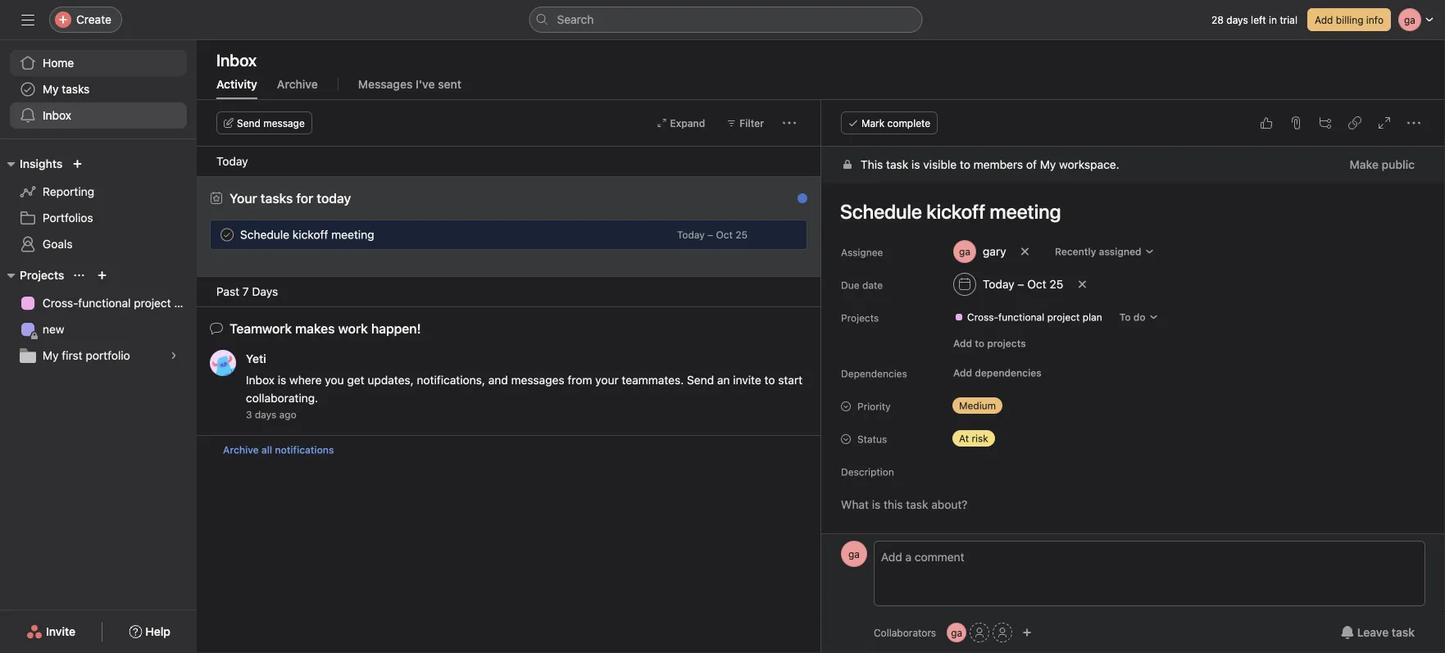 Task type: describe. For each thing, give the bounding box(es) containing it.
add for add billing info
[[1315, 14, 1333, 25]]

add for add to projects
[[953, 338, 972, 349]]

gary button
[[946, 237, 1014, 266]]

mark
[[862, 117, 885, 129]]

message
[[263, 117, 305, 129]]

cross-functional project plan inside main content
[[967, 312, 1102, 323]]

in
[[1269, 14, 1277, 25]]

dependencies
[[841, 368, 907, 380]]

for
[[296, 191, 313, 206]]

leave task button
[[1330, 618, 1426, 648]]

0 horizontal spatial 25
[[736, 229, 748, 241]]

portfolios
[[43, 211, 93, 225]]

home link
[[10, 50, 187, 76]]

this task is visible to members of my workspace.
[[861, 158, 1120, 171]]

you
[[325, 373, 344, 387]]

send message
[[237, 117, 305, 129]]

add subtask image
[[1319, 116, 1332, 130]]

– inside main content
[[1018, 278, 1024, 291]]

i've
[[416, 77, 435, 91]]

description
[[841, 466, 894, 478]]

my tasks
[[43, 82, 90, 96]]

full screen image
[[1378, 116, 1391, 130]]

due date
[[841, 280, 883, 291]]

teamwork
[[230, 321, 292, 337]]

do
[[1134, 312, 1146, 323]]

collaborating.
[[246, 391, 318, 405]]

at
[[959, 433, 969, 444]]

assigned
[[1099, 246, 1142, 257]]

activity
[[216, 77, 257, 91]]

task for leave
[[1392, 626, 1415, 639]]

my for my tasks
[[43, 82, 59, 96]]

reporting
[[43, 185, 94, 198]]

portfolio
[[86, 349, 130, 362]]

filter button
[[719, 111, 771, 134]]

visible
[[923, 158, 957, 171]]

0 horizontal spatial today – oct 25
[[677, 229, 748, 241]]

0 horizontal spatial –
[[708, 229, 713, 241]]

gary
[[983, 245, 1006, 258]]

ga for ga button to the bottom
[[951, 627, 963, 639]]

make public button
[[1339, 150, 1426, 180]]

help button
[[118, 617, 181, 647]]

status
[[858, 434, 887, 445]]

today inside main content
[[983, 278, 1015, 291]]

expand button
[[650, 111, 713, 134]]

25 inside schedule kickoff meeting dialog
[[1050, 278, 1064, 291]]

get
[[347, 373, 364, 387]]

search button
[[529, 7, 923, 33]]

projects inside main content
[[841, 312, 879, 324]]

0 vertical spatial today
[[216, 155, 248, 168]]

messages i've sent
[[358, 77, 462, 91]]

add dependencies
[[953, 367, 1042, 379]]

start
[[778, 373, 803, 387]]

archive all notifications
[[223, 444, 334, 456]]

1 vertical spatial ga button
[[947, 623, 967, 643]]

cross- inside main content
[[967, 312, 998, 323]]

functional inside main content
[[998, 312, 1045, 323]]

28 days left in trial
[[1212, 14, 1298, 25]]

my inside main content
[[1040, 158, 1056, 171]]

leave
[[1357, 626, 1389, 639]]

teammates.
[[622, 373, 684, 387]]

new
[[43, 323, 64, 336]]

inbox link
[[10, 102, 187, 129]]

to inside "add to projects" button
[[975, 338, 985, 349]]

send inside "button"
[[237, 117, 261, 129]]

is for task
[[912, 158, 920, 171]]

new link
[[10, 316, 187, 343]]

my first portfolio link
[[10, 343, 187, 369]]

attachments: add a file to this task, schedule kickoff meeting image
[[1290, 116, 1303, 130]]

filter
[[740, 117, 764, 129]]

add to projects button
[[946, 332, 1034, 355]]

days inside yeti inbox is where you get updates, notifications, and messages from your teammates. send an invite to start collaborating. 3 days ago
[[255, 409, 277, 421]]

portfolios link
[[10, 205, 187, 231]]

clear due date image
[[1077, 280, 1087, 289]]

inbox inside yeti inbox is where you get updates, notifications, and messages from your teammates. send an invite to start collaborating. 3 days ago
[[246, 373, 275, 387]]

work happen!
[[338, 321, 421, 337]]

add billing info
[[1315, 14, 1384, 25]]

info
[[1367, 14, 1384, 25]]

medium button
[[946, 394, 1044, 417]]

make public
[[1350, 158, 1415, 171]]

invite
[[46, 625, 76, 639]]

teamwork makes work happen!
[[230, 321, 421, 337]]

your
[[230, 191, 257, 206]]

plan inside main content
[[1083, 312, 1102, 323]]

add for add dependencies
[[953, 367, 972, 379]]

archive all notifications button
[[197, 436, 821, 464]]

messages i've sent link
[[358, 77, 462, 99]]

at risk button
[[946, 427, 1044, 450]]

more actions image
[[783, 116, 796, 130]]

new image
[[72, 159, 82, 169]]

first
[[62, 349, 83, 362]]

past
[[216, 285, 239, 298]]

is for inbox
[[278, 373, 286, 387]]

plan inside 'projects' element
[[174, 296, 197, 310]]

workspace.
[[1059, 158, 1120, 171]]

send message button
[[216, 111, 312, 134]]

projects inside projects dropdown button
[[20, 268, 64, 282]]

home
[[43, 56, 74, 70]]

schedule
[[240, 228, 289, 241]]

my first portfolio
[[43, 349, 130, 362]]

tasks for my
[[62, 82, 90, 96]]

send inside yeti inbox is where you get updates, notifications, and messages from your teammates. send an invite to start collaborating. 3 days ago
[[687, 373, 714, 387]]

archive link
[[277, 77, 318, 99]]

due
[[841, 280, 860, 291]]

projects
[[987, 338, 1026, 349]]

create
[[76, 13, 111, 26]]

0 vertical spatial inbox
[[216, 50, 257, 69]]

billing
[[1336, 14, 1364, 25]]

copy task link image
[[1349, 116, 1362, 130]]

insights button
[[0, 154, 63, 174]]

to inside yeti inbox is where you get updates, notifications, and messages from your teammates. send an invite to start collaborating. 3 days ago
[[765, 373, 775, 387]]

schedule kickoff meeting dialog
[[821, 100, 1445, 653]]

projects button
[[0, 266, 64, 285]]

completed image
[[217, 225, 237, 245]]



Task type: vqa. For each thing, say whether or not it's contained in the screenshot.
"0 likes. Click to like this task" image
yes



Task type: locate. For each thing, give the bounding box(es) containing it.
tasks inside 'global' 'element'
[[62, 82, 90, 96]]

from
[[568, 373, 592, 387]]

project up "see details, my first portfolio" image in the bottom left of the page
[[134, 296, 171, 310]]

functional up projects
[[998, 312, 1045, 323]]

see details, my first portfolio image
[[169, 351, 179, 361]]

public
[[1382, 158, 1415, 171]]

is up collaborating.
[[278, 373, 286, 387]]

2 vertical spatial today
[[983, 278, 1015, 291]]

1 vertical spatial functional
[[998, 312, 1045, 323]]

main content
[[821, 147, 1445, 653]]

makes
[[295, 321, 335, 337]]

add left projects
[[953, 338, 972, 349]]

archive inside button
[[223, 444, 259, 456]]

28
[[1212, 14, 1224, 25]]

1 vertical spatial my
[[1040, 158, 1056, 171]]

25
[[736, 229, 748, 241], [1050, 278, 1064, 291]]

1 horizontal spatial plan
[[1083, 312, 1102, 323]]

is left "visible"
[[912, 158, 920, 171]]

main content containing this task is visible to members of my workspace.
[[821, 147, 1445, 653]]

my right of
[[1040, 158, 1056, 171]]

trial
[[1280, 14, 1298, 25]]

task inside main content
[[886, 158, 909, 171]]

Completed checkbox
[[217, 225, 237, 245]]

mark complete button
[[841, 111, 938, 134]]

0 horizontal spatial ga
[[849, 548, 860, 560]]

invite button
[[16, 617, 86, 647]]

reporting link
[[10, 179, 187, 205]]

functional inside 'projects' element
[[78, 296, 131, 310]]

to
[[960, 158, 971, 171], [975, 338, 985, 349], [765, 373, 775, 387]]

0 vertical spatial send
[[237, 117, 261, 129]]

0 horizontal spatial ga button
[[841, 541, 867, 567]]

1 vertical spatial days
[[255, 409, 277, 421]]

plan
[[174, 296, 197, 310], [1083, 312, 1102, 323]]

add dependencies button
[[946, 362, 1049, 384]]

functional
[[78, 296, 131, 310], [998, 312, 1045, 323]]

schedule kickoff meeting
[[240, 228, 374, 241]]

cross- up new
[[43, 296, 78, 310]]

0 horizontal spatial send
[[237, 117, 261, 129]]

task
[[886, 158, 909, 171], [1392, 626, 1415, 639]]

all
[[261, 444, 272, 456]]

medium
[[959, 400, 996, 412]]

left
[[1251, 14, 1266, 25]]

members
[[974, 158, 1023, 171]]

0 horizontal spatial cross-functional project plan
[[43, 296, 197, 310]]

my left first
[[43, 349, 59, 362]]

1 vertical spatial cross-
[[967, 312, 998, 323]]

0 horizontal spatial tasks
[[62, 82, 90, 96]]

ga for leftmost ga button
[[849, 548, 860, 560]]

1 vertical spatial today – oct 25
[[983, 278, 1064, 291]]

to left start
[[765, 373, 775, 387]]

insights
[[20, 157, 63, 171]]

plan left the past
[[174, 296, 197, 310]]

1 horizontal spatial projects
[[841, 312, 879, 324]]

today – oct 25 button
[[677, 229, 748, 241]]

this
[[861, 158, 883, 171]]

1 horizontal spatial today – oct 25
[[983, 278, 1064, 291]]

2 vertical spatial add
[[953, 367, 972, 379]]

0 vertical spatial projects
[[20, 268, 64, 282]]

0 vertical spatial cross-
[[43, 296, 78, 310]]

0 horizontal spatial today
[[216, 155, 248, 168]]

1 vertical spatial cross-functional project plan
[[967, 312, 1102, 323]]

your
[[595, 373, 619, 387]]

today – oct 25 inside schedule kickoff meeting dialog
[[983, 278, 1064, 291]]

0 vertical spatial plan
[[174, 296, 197, 310]]

0 horizontal spatial days
[[255, 409, 277, 421]]

0 horizontal spatial cross-
[[43, 296, 78, 310]]

1 horizontal spatial task
[[1392, 626, 1415, 639]]

0 vertical spatial –
[[708, 229, 713, 241]]

oct inside main content
[[1027, 278, 1047, 291]]

project inside main content
[[1047, 312, 1080, 323]]

add
[[1315, 14, 1333, 25], [953, 338, 972, 349], [953, 367, 972, 379]]

risk
[[972, 433, 989, 444]]

tasks down home on the left top
[[62, 82, 90, 96]]

global element
[[0, 40, 197, 139]]

2 vertical spatial to
[[765, 373, 775, 387]]

expand
[[670, 117, 705, 129]]

archive left "all"
[[223, 444, 259, 456]]

archive up message
[[277, 77, 318, 91]]

cross-functional project plan inside 'projects' element
[[43, 296, 197, 310]]

2 vertical spatial inbox
[[246, 373, 275, 387]]

kickoff
[[293, 228, 328, 241]]

1 horizontal spatial send
[[687, 373, 714, 387]]

add inside button
[[953, 367, 972, 379]]

0 horizontal spatial oct
[[716, 229, 733, 241]]

1 vertical spatial send
[[687, 373, 714, 387]]

is inside schedule kickoff meeting dialog
[[912, 158, 920, 171]]

search list box
[[529, 7, 923, 33]]

0 horizontal spatial project
[[134, 296, 171, 310]]

messages
[[511, 373, 565, 387]]

1 horizontal spatial cross-functional project plan
[[967, 312, 1102, 323]]

cross- up "add to projects" button
[[967, 312, 998, 323]]

inbox inside 'global' 'element'
[[43, 109, 71, 122]]

inbox down yeti
[[246, 373, 275, 387]]

0 vertical spatial tasks
[[62, 82, 90, 96]]

remove assignee image
[[1020, 247, 1030, 257]]

leave task
[[1357, 626, 1415, 639]]

and
[[488, 373, 508, 387]]

create button
[[49, 7, 122, 33]]

3
[[246, 409, 252, 421]]

archive notification image
[[789, 196, 803, 209]]

1 horizontal spatial cross-functional project plan link
[[948, 309, 1109, 325]]

activity link
[[216, 77, 257, 99]]

my inside 'global' 'element'
[[43, 82, 59, 96]]

1 vertical spatial project
[[1047, 312, 1080, 323]]

new project or portfolio image
[[97, 271, 107, 280]]

to right "visible"
[[960, 158, 971, 171]]

messages
[[358, 77, 413, 91]]

inbox down "my tasks"
[[43, 109, 71, 122]]

tasks
[[62, 82, 90, 96], [261, 191, 293, 206]]

0 vertical spatial add
[[1315, 14, 1333, 25]]

0 horizontal spatial projects
[[20, 268, 64, 282]]

0 vertical spatial archive
[[277, 77, 318, 91]]

archive for archive all notifications
[[223, 444, 259, 456]]

is
[[912, 158, 920, 171], [278, 373, 286, 387]]

days right 28
[[1227, 14, 1248, 25]]

ga
[[849, 548, 860, 560], [951, 627, 963, 639]]

0 horizontal spatial functional
[[78, 296, 131, 310]]

insights element
[[0, 149, 197, 261]]

my for my first portfolio
[[43, 349, 59, 362]]

days right the 3
[[255, 409, 277, 421]]

recently
[[1055, 246, 1096, 257]]

hide sidebar image
[[21, 13, 34, 26]]

more actions for this task image
[[1408, 116, 1421, 130]]

1 vertical spatial projects
[[841, 312, 879, 324]]

0 vertical spatial is
[[912, 158, 920, 171]]

task right leave
[[1392, 626, 1415, 639]]

cross-functional project plan up projects
[[967, 312, 1102, 323]]

archive for archive
[[277, 77, 318, 91]]

notifications,
[[417, 373, 485, 387]]

2 horizontal spatial to
[[975, 338, 985, 349]]

0 vertical spatial 25
[[736, 229, 748, 241]]

of
[[1026, 158, 1037, 171]]

1 vertical spatial task
[[1392, 626, 1415, 639]]

inbox up 'activity'
[[216, 50, 257, 69]]

dependencies
[[975, 367, 1042, 379]]

send left the an
[[687, 373, 714, 387]]

0 vertical spatial project
[[134, 296, 171, 310]]

0 horizontal spatial plan
[[174, 296, 197, 310]]

projects down the due date
[[841, 312, 879, 324]]

past 7 days
[[216, 285, 278, 298]]

my
[[43, 82, 59, 96], [1040, 158, 1056, 171], [43, 349, 59, 362]]

projects down goals
[[20, 268, 64, 282]]

task inside button
[[1392, 626, 1415, 639]]

0 vertical spatial oct
[[716, 229, 733, 241]]

1 horizontal spatial project
[[1047, 312, 1080, 323]]

cross- inside 'projects' element
[[43, 296, 78, 310]]

1 vertical spatial archive
[[223, 444, 259, 456]]

1 horizontal spatial days
[[1227, 14, 1248, 25]]

1 vertical spatial to
[[975, 338, 985, 349]]

0 vertical spatial today – oct 25
[[677, 229, 748, 241]]

show options, current sort, top image
[[74, 271, 84, 280]]

your tasks for today link
[[230, 191, 351, 206]]

1 horizontal spatial –
[[1018, 278, 1024, 291]]

updates,
[[368, 373, 414, 387]]

1 horizontal spatial today
[[677, 229, 705, 241]]

cross-functional project plan link up projects
[[948, 309, 1109, 325]]

0 horizontal spatial is
[[278, 373, 286, 387]]

1 vertical spatial –
[[1018, 278, 1024, 291]]

1 horizontal spatial ga button
[[947, 623, 967, 643]]

meeting
[[331, 228, 374, 241]]

add left billing
[[1315, 14, 1333, 25]]

1 horizontal spatial archive
[[277, 77, 318, 91]]

goals link
[[10, 231, 187, 257]]

1 horizontal spatial oct
[[1027, 278, 1047, 291]]

today – oct 25
[[677, 229, 748, 241], [983, 278, 1064, 291]]

0 vertical spatial ga
[[849, 548, 860, 560]]

send left message
[[237, 117, 261, 129]]

1 horizontal spatial functional
[[998, 312, 1045, 323]]

cross-functional project plan link inside main content
[[948, 309, 1109, 325]]

recently assigned button
[[1048, 240, 1162, 263]]

1 vertical spatial 25
[[1050, 278, 1064, 291]]

1 horizontal spatial to
[[960, 158, 971, 171]]

recently assigned
[[1055, 246, 1142, 257]]

1 vertical spatial oct
[[1027, 278, 1047, 291]]

0 vertical spatial cross-functional project plan
[[43, 296, 197, 310]]

1 vertical spatial add
[[953, 338, 972, 349]]

date
[[862, 280, 883, 291]]

0 horizontal spatial archive
[[223, 444, 259, 456]]

2 vertical spatial my
[[43, 349, 59, 362]]

help
[[145, 625, 170, 639]]

1 horizontal spatial is
[[912, 158, 920, 171]]

to
[[1120, 312, 1131, 323]]

inbox
[[216, 50, 257, 69], [43, 109, 71, 122], [246, 373, 275, 387]]

0 horizontal spatial task
[[886, 158, 909, 171]]

add up 'medium'
[[953, 367, 972, 379]]

1 vertical spatial plan
[[1083, 312, 1102, 323]]

is inside yeti inbox is where you get updates, notifications, and messages from your teammates. send an invite to start collaborating. 3 days ago
[[278, 373, 286, 387]]

1 vertical spatial inbox
[[43, 109, 71, 122]]

1 horizontal spatial tasks
[[261, 191, 293, 206]]

assignee
[[841, 247, 883, 258]]

1 horizontal spatial ga
[[951, 627, 963, 639]]

oct
[[716, 229, 733, 241], [1027, 278, 1047, 291]]

0 vertical spatial my
[[43, 82, 59, 96]]

0 vertical spatial task
[[886, 158, 909, 171]]

my down home on the left top
[[43, 82, 59, 96]]

Task Name text field
[[830, 193, 1426, 230]]

tasks for your
[[261, 191, 293, 206]]

cross-functional project plan link down new project or portfolio image
[[10, 290, 197, 316]]

0 horizontal spatial cross-functional project plan link
[[10, 290, 197, 316]]

task right this
[[886, 158, 909, 171]]

task for this
[[886, 158, 909, 171]]

your tasks for today
[[230, 191, 351, 206]]

0 vertical spatial days
[[1227, 14, 1248, 25]]

complete
[[888, 117, 931, 129]]

0 vertical spatial functional
[[78, 296, 131, 310]]

tasks left for
[[261, 191, 293, 206]]

projects element
[[0, 261, 197, 372]]

cross-functional project plan down new project or portfolio image
[[43, 296, 197, 310]]

0 likes. click to like this task image
[[1260, 116, 1273, 130]]

send
[[237, 117, 261, 129], [687, 373, 714, 387]]

1 vertical spatial tasks
[[261, 191, 293, 206]]

my tasks link
[[10, 76, 187, 102]]

plan left to
[[1083, 312, 1102, 323]]

0 vertical spatial ga button
[[841, 541, 867, 567]]

1 horizontal spatial cross-
[[967, 312, 998, 323]]

sent
[[438, 77, 462, 91]]

1 vertical spatial today
[[677, 229, 705, 241]]

an
[[717, 373, 730, 387]]

projects
[[20, 268, 64, 282], [841, 312, 879, 324]]

at risk
[[959, 433, 989, 444]]

project
[[134, 296, 171, 310], [1047, 312, 1080, 323]]

0 horizontal spatial to
[[765, 373, 775, 387]]

project down clear due date icon
[[1047, 312, 1080, 323]]

priority
[[858, 401, 891, 412]]

functional up new link
[[78, 296, 131, 310]]

1 horizontal spatial 25
[[1050, 278, 1064, 291]]

ga button
[[841, 541, 867, 567], [947, 623, 967, 643]]

my inside 'link'
[[43, 349, 59, 362]]

add or remove collaborators image
[[1022, 628, 1032, 638]]

2 horizontal spatial today
[[983, 278, 1015, 291]]

to left projects
[[975, 338, 985, 349]]

1 vertical spatial is
[[278, 373, 286, 387]]

1 vertical spatial ga
[[951, 627, 963, 639]]

0 vertical spatial to
[[960, 158, 971, 171]]



